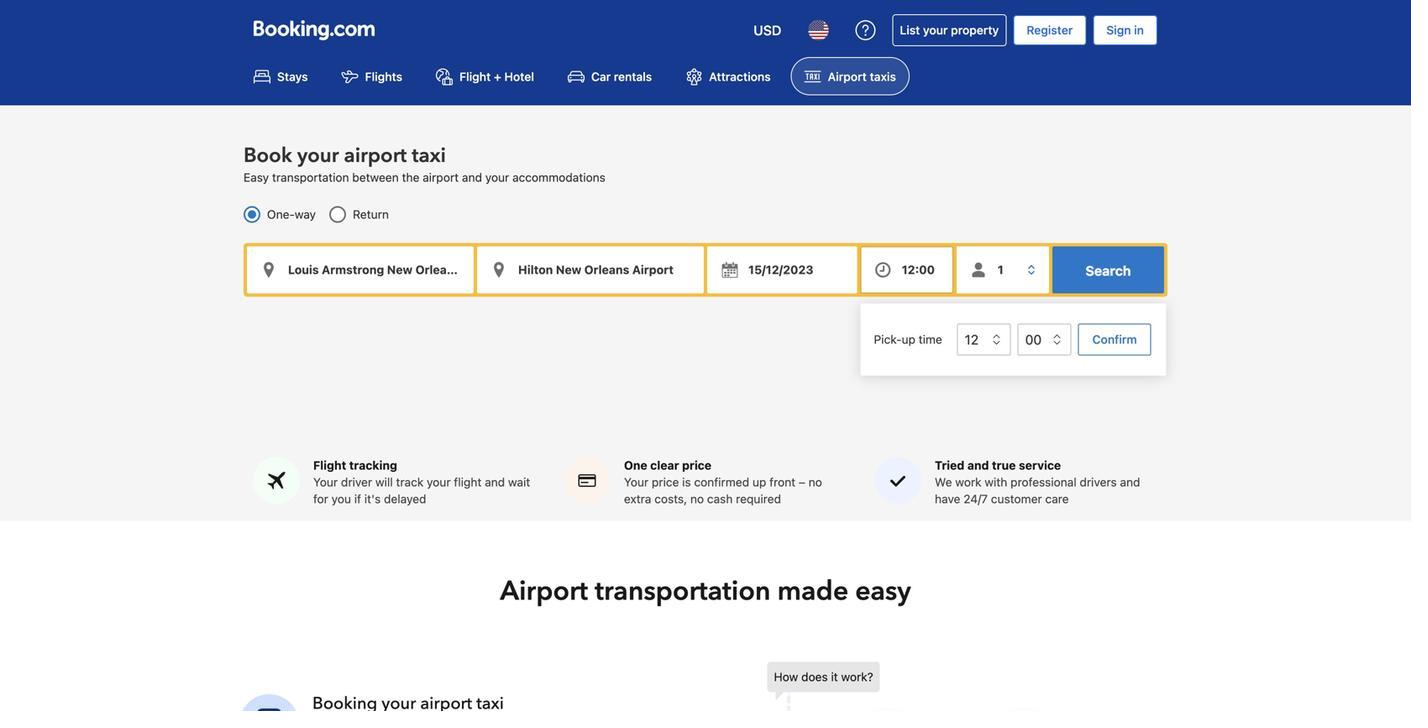 Task type: vqa. For each thing, say whether or not it's contained in the screenshot.
up
yes



Task type: describe. For each thing, give the bounding box(es) containing it.
one-way
[[267, 207, 316, 221]]

you
[[332, 492, 351, 506]]

if
[[354, 492, 361, 506]]

your inside one clear price your price is confirmed up front – no extra costs, no cash required
[[624, 475, 649, 489]]

one clear price your price is confirmed up front – no extra costs, no cash required
[[624, 459, 822, 506]]

sign in link
[[1093, 15, 1158, 45]]

attractions
[[709, 70, 771, 83]]

0 vertical spatial airport
[[344, 142, 407, 170]]

way
[[295, 207, 316, 221]]

cash
[[707, 492, 733, 506]]

extra
[[624, 492, 651, 506]]

list
[[900, 23, 920, 37]]

your inside list your property link
[[923, 23, 948, 37]]

flight + hotel
[[460, 70, 534, 83]]

airport for airport transportation made easy
[[500, 573, 588, 610]]

professional
[[1011, 475, 1077, 489]]

book
[[244, 142, 292, 170]]

true
[[992, 459, 1016, 472]]

work
[[955, 475, 982, 489]]

costs,
[[655, 492, 687, 506]]

sign
[[1107, 23, 1131, 37]]

list your property link
[[892, 14, 1007, 46]]

1 vertical spatial price
[[652, 475, 679, 489]]

Enter pick-up location text field
[[247, 246, 474, 293]]

and inside "flight tracking your driver will track your flight and wait for you if it's delayed"
[[485, 475, 505, 489]]

15/12/2023 button
[[707, 246, 857, 293]]

wait
[[508, 475, 530, 489]]

pick-up time
[[874, 333, 942, 346]]

it's
[[364, 492, 381, 506]]

hotel
[[504, 70, 534, 83]]

up inside one clear price your price is confirmed up front – no extra costs, no cash required
[[753, 475, 766, 489]]

confirm
[[1093, 332, 1137, 346]]

flight for flight tracking your driver will track your flight and wait for you if it's delayed
[[313, 459, 346, 472]]

airport transportation made easy
[[500, 573, 911, 610]]

required
[[736, 492, 781, 506]]

1 vertical spatial airport
[[423, 170, 459, 184]]

tried
[[935, 459, 965, 472]]

airport taxis
[[828, 70, 896, 83]]

–
[[799, 475, 805, 489]]

it
[[831, 670, 838, 684]]

car rentals link
[[554, 57, 665, 95]]

will
[[375, 475, 393, 489]]

property
[[951, 23, 999, 37]]

and right "drivers"
[[1120, 475, 1140, 489]]

sign in
[[1107, 23, 1144, 37]]

drivers
[[1080, 475, 1117, 489]]

in
[[1134, 23, 1144, 37]]

and inside the book your airport taxi easy transportation between the airport and your accommodations
[[462, 170, 482, 184]]

made
[[777, 573, 849, 610]]

flight + hotel link
[[423, 57, 548, 95]]

attractions link
[[672, 57, 784, 95]]

your left accommodations
[[485, 170, 509, 184]]

pick-
[[874, 333, 902, 346]]

one
[[624, 459, 647, 472]]

how
[[774, 670, 798, 684]]

front
[[770, 475, 796, 489]]

car
[[591, 70, 611, 83]]

does
[[801, 670, 828, 684]]

confirmed
[[694, 475, 749, 489]]

flight
[[454, 475, 482, 489]]

service
[[1019, 459, 1061, 472]]

flights link
[[328, 57, 416, 95]]

15/12/2023
[[748, 263, 814, 277]]

flight for flight + hotel
[[460, 70, 491, 83]]

register
[[1027, 23, 1073, 37]]

how does it work?
[[774, 670, 873, 684]]

usd button
[[744, 10, 792, 50]]



Task type: locate. For each thing, give the bounding box(es) containing it.
care
[[1045, 492, 1069, 506]]

your inside "flight tracking your driver will track your flight and wait for you if it's delayed"
[[427, 475, 451, 489]]

up
[[902, 333, 916, 346], [753, 475, 766, 489]]

your inside "flight tracking your driver will track your flight and wait for you if it's delayed"
[[313, 475, 338, 489]]

easy
[[244, 170, 269, 184]]

0 vertical spatial transportation
[[272, 170, 349, 184]]

0 horizontal spatial price
[[652, 475, 679, 489]]

1 vertical spatial airport
[[500, 573, 588, 610]]

1 horizontal spatial no
[[809, 475, 822, 489]]

airport down "taxi"
[[423, 170, 459, 184]]

booking.com online hotel reservations image
[[254, 20, 375, 40]]

easy
[[855, 573, 911, 610]]

price
[[682, 459, 712, 472], [652, 475, 679, 489]]

book your airport taxi easy transportation between the airport and your accommodations
[[244, 142, 606, 184]]

flight inside "flight tracking your driver will track your flight and wait for you if it's delayed"
[[313, 459, 346, 472]]

0 vertical spatial up
[[902, 333, 916, 346]]

tracking
[[349, 459, 397, 472]]

airport
[[344, 142, 407, 170], [423, 170, 459, 184]]

airport for airport taxis
[[828, 70, 867, 83]]

1 horizontal spatial airport
[[423, 170, 459, 184]]

1 horizontal spatial up
[[902, 333, 916, 346]]

flight left +
[[460, 70, 491, 83]]

register link
[[1013, 15, 1086, 45]]

your right track
[[427, 475, 451, 489]]

tried and true service we work with professional drivers and have 24/7 customer care
[[935, 459, 1140, 506]]

the
[[402, 170, 419, 184]]

and right the the at left top
[[462, 170, 482, 184]]

transportation
[[272, 170, 349, 184], [595, 573, 771, 610]]

usd
[[754, 22, 781, 38]]

one-
[[267, 207, 295, 221]]

0 vertical spatial flight
[[460, 70, 491, 83]]

clear
[[650, 459, 679, 472]]

your up for
[[313, 475, 338, 489]]

1 horizontal spatial booking airport taxi image
[[767, 662, 1120, 711]]

rentals
[[614, 70, 652, 83]]

delayed
[[384, 492, 426, 506]]

transportation inside the book your airport taxi easy transportation between the airport and your accommodations
[[272, 170, 349, 184]]

your down one
[[624, 475, 649, 489]]

0 vertical spatial no
[[809, 475, 822, 489]]

0 vertical spatial price
[[682, 459, 712, 472]]

1 your from the left
[[313, 475, 338, 489]]

your
[[313, 475, 338, 489], [624, 475, 649, 489]]

0 horizontal spatial your
[[313, 475, 338, 489]]

12:00
[[902, 263, 935, 277]]

flight tracking your driver will track your flight and wait for you if it's delayed
[[313, 459, 530, 506]]

price up is in the bottom left of the page
[[682, 459, 712, 472]]

flight up driver
[[313, 459, 346, 472]]

0 horizontal spatial transportation
[[272, 170, 349, 184]]

search button
[[1052, 246, 1164, 293]]

1 horizontal spatial flight
[[460, 70, 491, 83]]

2 your from the left
[[624, 475, 649, 489]]

and left wait
[[485, 475, 505, 489]]

accommodations
[[512, 170, 606, 184]]

no
[[809, 475, 822, 489], [690, 492, 704, 506]]

and
[[462, 170, 482, 184], [968, 459, 989, 472], [485, 475, 505, 489], [1120, 475, 1140, 489]]

up left "time"
[[902, 333, 916, 346]]

track
[[396, 475, 424, 489]]

Enter destination text field
[[477, 246, 704, 293]]

with
[[985, 475, 1007, 489]]

airport taxis link
[[791, 57, 910, 95]]

confirm button
[[1078, 324, 1152, 356]]

flights
[[365, 70, 402, 83]]

airport up between
[[344, 142, 407, 170]]

no down is in the bottom left of the page
[[690, 492, 704, 506]]

+
[[494, 70, 501, 83]]

we
[[935, 475, 952, 489]]

0 horizontal spatial airport
[[500, 573, 588, 610]]

list your property
[[900, 23, 999, 37]]

1 vertical spatial up
[[753, 475, 766, 489]]

1 vertical spatial flight
[[313, 459, 346, 472]]

between
[[352, 170, 399, 184]]

return
[[353, 207, 389, 221]]

up up required at bottom right
[[753, 475, 766, 489]]

time
[[919, 333, 942, 346]]

flight
[[460, 70, 491, 83], [313, 459, 346, 472]]

your right "list"
[[923, 23, 948, 37]]

no right –
[[809, 475, 822, 489]]

1 vertical spatial no
[[690, 492, 704, 506]]

stays
[[277, 70, 308, 83]]

0 vertical spatial airport
[[828, 70, 867, 83]]

customer
[[991, 492, 1042, 506]]

search
[[1086, 263, 1131, 279]]

0 horizontal spatial no
[[690, 492, 704, 506]]

booking airport taxi image
[[767, 662, 1120, 711], [239, 695, 299, 711]]

12:00 button
[[861, 246, 953, 293]]

1 horizontal spatial your
[[624, 475, 649, 489]]

0 horizontal spatial airport
[[344, 142, 407, 170]]

0 horizontal spatial flight
[[313, 459, 346, 472]]

driver
[[341, 475, 372, 489]]

1 horizontal spatial transportation
[[595, 573, 771, 610]]

your
[[923, 23, 948, 37], [297, 142, 339, 170], [485, 170, 509, 184], [427, 475, 451, 489]]

stays link
[[240, 57, 321, 95]]

1 horizontal spatial airport
[[828, 70, 867, 83]]

have
[[935, 492, 960, 506]]

0 horizontal spatial booking airport taxi image
[[239, 695, 299, 711]]

taxi
[[412, 142, 446, 170]]

1 vertical spatial transportation
[[595, 573, 771, 610]]

is
[[682, 475, 691, 489]]

your right book
[[297, 142, 339, 170]]

car rentals
[[591, 70, 652, 83]]

24/7
[[964, 492, 988, 506]]

price down the clear
[[652, 475, 679, 489]]

for
[[313, 492, 328, 506]]

taxis
[[870, 70, 896, 83]]

1 horizontal spatial price
[[682, 459, 712, 472]]

work?
[[841, 670, 873, 684]]

0 horizontal spatial up
[[753, 475, 766, 489]]

and up work
[[968, 459, 989, 472]]



